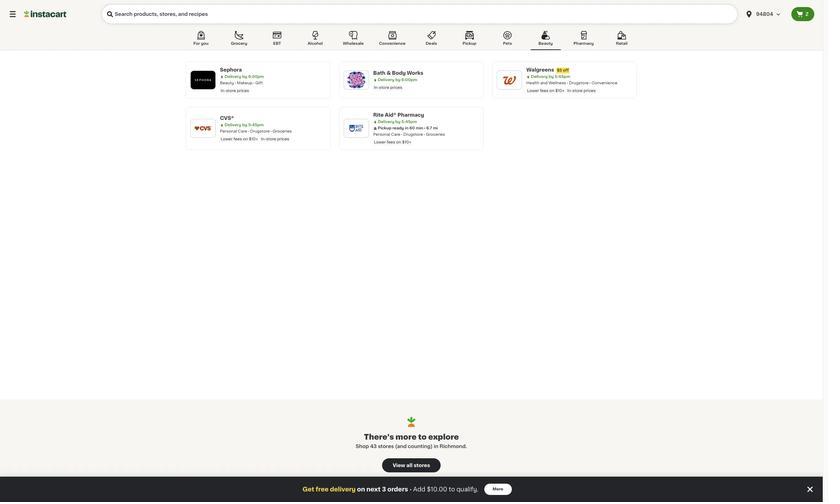 Task type: describe. For each thing, give the bounding box(es) containing it.
and
[[540, 81, 548, 85]]

1 94804 button from the left
[[741, 4, 792, 24]]

5:45pm for rite aid® pharmacy
[[402, 120, 417, 124]]

delivery for cvs®
[[225, 123, 241, 127]]

1 horizontal spatial drugstore
[[403, 133, 423, 136]]

60
[[410, 126, 415, 130]]

94804
[[756, 12, 773, 17]]

mi
[[433, 126, 438, 130]]

cvs® logo image
[[194, 119, 212, 138]]

delivery
[[330, 487, 356, 492]]

retail button
[[607, 30, 637, 50]]

delivery by 5:45pm for rite aid® pharmacy
[[378, 120, 417, 124]]

alcohol
[[308, 42, 323, 45]]

0 horizontal spatial in
[[405, 126, 409, 130]]

6.7
[[426, 126, 432, 130]]

health and wellness drugstore convenience
[[527, 81, 618, 85]]

lower for health
[[527, 89, 539, 93]]

pickup ready in 60 min
[[378, 126, 423, 130]]

retail
[[616, 42, 628, 45]]

0 horizontal spatial personal
[[220, 129, 237, 133]]

next
[[367, 487, 381, 492]]

view all stores
[[393, 463, 430, 468]]

gift
[[255, 81, 263, 85]]

off
[[563, 68, 569, 72]]

walgreens
[[527, 67, 554, 72]]

pharmacy button
[[569, 30, 599, 50]]

qualify.
[[457, 487, 479, 492]]

2 button
[[792, 7, 815, 21]]

explore
[[428, 433, 459, 441]]

1 horizontal spatial fees
[[387, 140, 395, 144]]

get free delivery on next 3 orders • add $10.00 to qualify.
[[303, 487, 479, 492]]

shop categories tab list
[[186, 30, 637, 50]]

•
[[410, 487, 412, 492]]

ebt
[[273, 42, 281, 45]]

convenience button
[[376, 30, 409, 50]]

view all stores button
[[382, 458, 441, 472]]

counting)
[[408, 444, 433, 449]]

bath & body works
[[373, 71, 423, 75]]

1 horizontal spatial lower
[[374, 140, 386, 144]]

min
[[416, 126, 423, 130]]

beauty for beauty
[[539, 42, 553, 45]]

lower fees on $10+
[[374, 140, 411, 144]]

more button
[[484, 484, 512, 495]]

sephora logo image
[[194, 71, 212, 89]]

0 horizontal spatial personal care drugstore groceries
[[220, 129, 292, 133]]

sephora
[[220, 67, 242, 72]]

3
[[382, 487, 386, 492]]

for you
[[193, 42, 208, 45]]

delivery by 6:00pm for sephora
[[225, 75, 264, 79]]

0 horizontal spatial in-store prices
[[221, 89, 249, 93]]

deals button
[[416, 30, 447, 50]]

6:00pm for bath & body works
[[402, 78, 417, 82]]

2
[[806, 12, 809, 17]]

delivery for bath & body works
[[378, 78, 395, 82]]

fees for care
[[234, 137, 242, 141]]

5:45pm for cvs®
[[248, 123, 264, 127]]

treatment tracker modal dialog
[[0, 477, 823, 502]]

wellness
[[549, 81, 566, 85]]

you
[[201, 42, 208, 45]]

1 horizontal spatial personal
[[373, 133, 390, 136]]

pets
[[503, 42, 512, 45]]

pickup for pickup ready in 60 min
[[378, 126, 392, 130]]

beauty makeup gift
[[220, 81, 263, 85]]

to inside there's more to explore shop 43 stores (and counting) in richmond.
[[418, 433, 427, 441]]

for you button
[[186, 30, 216, 50]]

grocery
[[231, 42, 247, 45]]

for
[[193, 42, 200, 45]]

makeup
[[237, 81, 252, 85]]

by for bath & body works
[[395, 78, 401, 82]]

delivery by 6:00pm for bath & body works
[[378, 78, 417, 82]]



Task type: locate. For each thing, give the bounding box(es) containing it.
lower down cvs®
[[221, 137, 233, 141]]

by for cvs®
[[242, 123, 247, 127]]

6:00pm down "works"
[[402, 78, 417, 82]]

free
[[316, 487, 329, 492]]

instacart image
[[24, 10, 66, 18]]

lower fees on $10+ in-store prices down cvs®
[[221, 137, 289, 141]]

cvs®
[[220, 116, 234, 121]]

health
[[527, 81, 539, 85]]

0 horizontal spatial convenience
[[379, 42, 406, 45]]

pickup button
[[454, 30, 485, 50]]

$10+
[[556, 89, 565, 93], [249, 137, 258, 141], [402, 140, 411, 144]]

personal
[[220, 129, 237, 133], [373, 133, 390, 136]]

in-store prices down beauty makeup gift
[[221, 89, 249, 93]]

shop
[[356, 444, 369, 449]]

personal down cvs®
[[220, 129, 237, 133]]

0 vertical spatial convenience
[[379, 42, 406, 45]]

in left 60
[[405, 126, 409, 130]]

lower for personal
[[221, 137, 233, 141]]

care
[[238, 129, 247, 133], [391, 133, 400, 136]]

there's
[[364, 433, 394, 441]]

delivery by 5:45pm for cvs®
[[225, 123, 264, 127]]

beauty
[[539, 42, 553, 45], [220, 81, 234, 85]]

$5
[[557, 68, 562, 72]]

1 horizontal spatial $10+
[[402, 140, 411, 144]]

1 horizontal spatial delivery by 5:45pm
[[378, 120, 417, 124]]

in-store prices down &
[[374, 86, 402, 90]]

more
[[493, 487, 503, 491]]

fees for and
[[540, 89, 549, 93]]

2 horizontal spatial lower
[[527, 89, 539, 93]]

view
[[393, 463, 405, 468]]

0 horizontal spatial fees
[[234, 137, 242, 141]]

there's more to explore shop 43 stores (and counting) in richmond.
[[356, 433, 467, 449]]

fees down and
[[540, 89, 549, 93]]

view all stores link
[[382, 458, 441, 472]]

delivery for sephora
[[225, 75, 241, 79]]

richmond.
[[440, 444, 467, 449]]

6:00pm
[[248, 75, 264, 79], [402, 78, 417, 82]]

94804 button
[[741, 4, 792, 24], [745, 4, 787, 24]]

0 horizontal spatial 6:00pm
[[248, 75, 264, 79]]

0 vertical spatial stores
[[378, 444, 394, 449]]

delivery by 5:45pm down cvs®
[[225, 123, 264, 127]]

0 vertical spatial pickup
[[463, 42, 476, 45]]

ebt button
[[262, 30, 292, 50]]

more
[[396, 433, 417, 441]]

personal care drugstore groceries
[[220, 129, 292, 133], [373, 133, 445, 136]]

1 horizontal spatial 5:45pm
[[402, 120, 417, 124]]

1 horizontal spatial personal care drugstore groceries
[[373, 133, 445, 136]]

0 horizontal spatial 5:45pm
[[248, 123, 264, 127]]

(and
[[395, 444, 407, 449]]

delivery down walgreens
[[531, 75, 548, 79]]

walgreens $5 off
[[527, 67, 569, 72]]

delivery down aid®
[[378, 120, 395, 124]]

1 horizontal spatial beauty
[[539, 42, 553, 45]]

1 horizontal spatial stores
[[414, 463, 430, 468]]

pharmacy inside pharmacy button
[[574, 42, 594, 45]]

0 horizontal spatial care
[[238, 129, 247, 133]]

fees down cvs®
[[234, 137, 242, 141]]

pets button
[[492, 30, 523, 50]]

1 horizontal spatial to
[[449, 487, 455, 492]]

rite aid® pharmacy logo image
[[347, 119, 366, 138]]

to inside get free delivery on next 3 orders • add $10.00 to qualify.
[[449, 487, 455, 492]]

prices
[[390, 86, 402, 90], [237, 89, 249, 93], [584, 89, 596, 93], [277, 137, 289, 141]]

1 horizontal spatial lower fees on $10+ in-store prices
[[527, 89, 596, 93]]

fees down ready
[[387, 140, 395, 144]]

1 horizontal spatial 6:00pm
[[402, 78, 417, 82]]

1 horizontal spatial groceries
[[426, 133, 445, 136]]

1 vertical spatial to
[[449, 487, 455, 492]]

delivery by 5:45pm up ready
[[378, 120, 417, 124]]

0 horizontal spatial delivery by 6:00pm
[[225, 75, 264, 79]]

in-
[[374, 86, 379, 90], [221, 89, 226, 93], [567, 89, 573, 93], [261, 137, 266, 141]]

delivery by 6:00pm down bath & body works
[[378, 78, 417, 82]]

1 horizontal spatial convenience
[[592, 81, 618, 85]]

by for sephora
[[242, 75, 247, 79]]

1 vertical spatial pharmacy
[[398, 112, 424, 117]]

0 vertical spatial to
[[418, 433, 427, 441]]

personal care drugstore groceries down 60
[[373, 133, 445, 136]]

lower fees on $10+ in-store prices
[[527, 89, 596, 93], [221, 137, 289, 141]]

ready
[[393, 126, 404, 130]]

pickup inside button
[[463, 42, 476, 45]]

delivery by 5:45pm down walgreens $5 off
[[531, 75, 570, 79]]

stores
[[378, 444, 394, 449], [414, 463, 430, 468]]

pickup
[[463, 42, 476, 45], [378, 126, 392, 130]]

grocery button
[[224, 30, 254, 50]]

convenience
[[379, 42, 406, 45], [592, 81, 618, 85]]

0 vertical spatial beauty
[[539, 42, 553, 45]]

2 horizontal spatial fees
[[540, 89, 549, 93]]

to up counting)
[[418, 433, 427, 441]]

personal care drugstore groceries down cvs®
[[220, 129, 292, 133]]

stores inside there's more to explore shop 43 stores (and counting) in richmond.
[[378, 444, 394, 449]]

0 horizontal spatial pharmacy
[[398, 112, 424, 117]]

lower
[[527, 89, 539, 93], [221, 137, 233, 141], [374, 140, 386, 144]]

aid®
[[385, 112, 396, 117]]

0 horizontal spatial pickup
[[378, 126, 392, 130]]

to
[[418, 433, 427, 441], [449, 487, 455, 492]]

beauty up walgreens $5 off
[[539, 42, 553, 45]]

lower fees on $10+ in-store prices down 'wellness'
[[527, 89, 596, 93]]

1 vertical spatial beauty
[[220, 81, 234, 85]]

works
[[407, 71, 423, 75]]

6.7 mi
[[426, 126, 438, 130]]

alcohol button
[[300, 30, 330, 50]]

rite
[[373, 112, 384, 117]]

store
[[379, 86, 389, 90], [226, 89, 236, 93], [573, 89, 583, 93], [266, 137, 276, 141]]

1 horizontal spatial care
[[391, 133, 400, 136]]

$10+ for drugstore
[[249, 137, 258, 141]]

43
[[370, 444, 377, 449]]

stores down there's
[[378, 444, 394, 449]]

get
[[303, 487, 314, 492]]

6:00pm for sephora
[[248, 75, 264, 79]]

$10+ for wellness
[[556, 89, 565, 93]]

fees
[[540, 89, 549, 93], [234, 137, 242, 141], [387, 140, 395, 144]]

beauty button
[[531, 30, 561, 50]]

delivery down cvs®
[[225, 123, 241, 127]]

6:00pm up gift
[[248, 75, 264, 79]]

1 vertical spatial stores
[[414, 463, 430, 468]]

stores inside the view all stores button
[[414, 463, 430, 468]]

lower down health at the right top of the page
[[527, 89, 539, 93]]

1 vertical spatial lower fees on $10+ in-store prices
[[221, 137, 289, 141]]

convenience inside button
[[379, 42, 406, 45]]

pharmacy
[[574, 42, 594, 45], [398, 112, 424, 117]]

groceries
[[273, 129, 292, 133], [426, 133, 445, 136]]

orders
[[387, 487, 408, 492]]

1 vertical spatial pickup
[[378, 126, 392, 130]]

in inside there's more to explore shop 43 stores (and counting) in richmond.
[[434, 444, 438, 449]]

to right $10.00
[[449, 487, 455, 492]]

0 horizontal spatial drugstore
[[250, 129, 270, 133]]

&
[[387, 71, 391, 75]]

0 vertical spatial in
[[405, 126, 409, 130]]

1 horizontal spatial delivery by 6:00pm
[[378, 78, 417, 82]]

2 horizontal spatial drugstore
[[569, 81, 589, 85]]

0 horizontal spatial $10+
[[249, 137, 258, 141]]

2 horizontal spatial delivery by 5:45pm
[[531, 75, 570, 79]]

delivery by 6:00pm up makeup
[[225, 75, 264, 79]]

pickup for pickup
[[463, 42, 476, 45]]

$10.00
[[427, 487, 447, 492]]

0 vertical spatial pharmacy
[[574, 42, 594, 45]]

bath & body works logo image
[[347, 71, 366, 89]]

beauty down sephora
[[220, 81, 234, 85]]

on inside get free delivery on next 3 orders • add $10.00 to qualify.
[[357, 487, 365, 492]]

lower down pickup ready in 60 min
[[374, 140, 386, 144]]

wholesale button
[[338, 30, 369, 50]]

1 horizontal spatial in-store prices
[[374, 86, 402, 90]]

1 horizontal spatial pickup
[[463, 42, 476, 45]]

in-store prices
[[374, 86, 402, 90], [221, 89, 249, 93]]

1 horizontal spatial in
[[434, 444, 438, 449]]

beauty inside button
[[539, 42, 553, 45]]

stores right all
[[414, 463, 430, 468]]

delivery down sephora
[[225, 75, 241, 79]]

5:45pm
[[555, 75, 570, 79], [402, 120, 417, 124], [248, 123, 264, 127]]

bath
[[373, 71, 386, 75]]

delivery by 5:45pm
[[531, 75, 570, 79], [378, 120, 417, 124], [225, 123, 264, 127]]

2 horizontal spatial $10+
[[556, 89, 565, 93]]

1 vertical spatial in
[[434, 444, 438, 449]]

0 horizontal spatial lower fees on $10+ in-store prices
[[221, 137, 289, 141]]

2 horizontal spatial 5:45pm
[[555, 75, 570, 79]]

on
[[550, 89, 555, 93], [243, 137, 248, 141], [396, 140, 401, 144], [357, 487, 365, 492]]

all
[[406, 463, 413, 468]]

add
[[413, 487, 425, 492]]

1 vertical spatial convenience
[[592, 81, 618, 85]]

beauty for beauty makeup gift
[[220, 81, 234, 85]]

lower fees on $10+ in-store prices for drugstore
[[221, 137, 289, 141]]

by for rite aid® pharmacy
[[395, 120, 401, 124]]

0 horizontal spatial stores
[[378, 444, 394, 449]]

wholesale
[[343, 42, 364, 45]]

deals
[[426, 42, 437, 45]]

delivery
[[225, 75, 241, 79], [531, 75, 548, 79], [378, 78, 395, 82], [378, 120, 395, 124], [225, 123, 241, 127]]

1 horizontal spatial pharmacy
[[574, 42, 594, 45]]

delivery down &
[[378, 78, 395, 82]]

2 94804 button from the left
[[745, 4, 787, 24]]

personal up lower fees on $10+
[[373, 133, 390, 136]]

Search field
[[102, 4, 738, 24]]

rite aid® pharmacy
[[373, 112, 424, 117]]

0 horizontal spatial beauty
[[220, 81, 234, 85]]

0 horizontal spatial to
[[418, 433, 427, 441]]

in down explore
[[434, 444, 438, 449]]

None search field
[[102, 4, 738, 24]]

body
[[392, 71, 406, 75]]

0 horizontal spatial lower
[[221, 137, 233, 141]]

0 horizontal spatial delivery by 5:45pm
[[225, 123, 264, 127]]

0 vertical spatial lower fees on $10+ in-store prices
[[527, 89, 596, 93]]

delivery for rite aid® pharmacy
[[378, 120, 395, 124]]

0 horizontal spatial groceries
[[273, 129, 292, 133]]

lower fees on $10+ in-store prices for wellness
[[527, 89, 596, 93]]

walgreens logo image
[[500, 71, 519, 89]]

drugstore
[[569, 81, 589, 85], [250, 129, 270, 133], [403, 133, 423, 136]]



Task type: vqa. For each thing, say whether or not it's contained in the screenshot.
favorite
no



